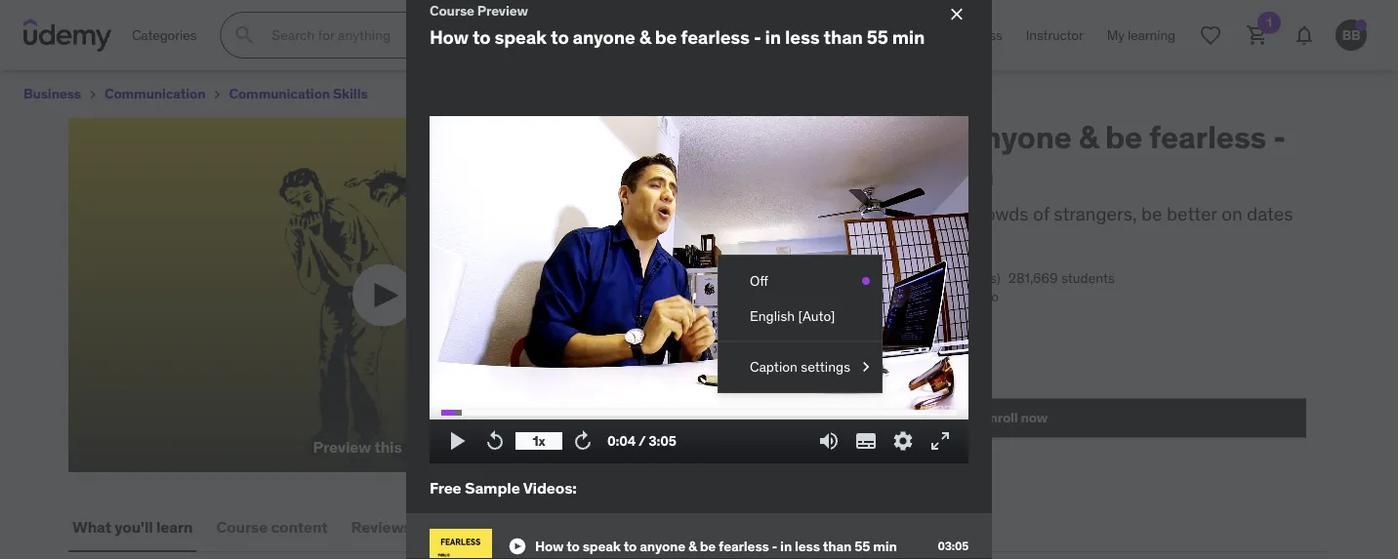 Task type: vqa. For each thing, say whether or not it's contained in the screenshot.
Payment
no



Task type: locate. For each thing, give the bounding box(es) containing it.
communication link
[[104, 82, 206, 106]]

1 vertical spatial [auto]
[[878, 342, 915, 360]]

min for how to speak to anyone & be fearless - in less than 55 min learn to quickly connect with crowds of strangers, be better on dates or ace that job interview.
[[939, 154, 994, 193]]

play image
[[446, 430, 470, 453]]

communication for communication
[[104, 85, 206, 103]]

how inside how to speak to anyone & be fearless - in less than 55 min learn to quickly connect with crowds of strangers, be better on dates or ace that job interview.
[[722, 117, 789, 156]]

business link
[[23, 82, 81, 106]]

- for how to speak to anyone & be fearless - in less than 55 min learn to quickly connect with crowds of strangers, be better on dates or ace that job interview.
[[1273, 117, 1286, 156]]

2 vertical spatial speak
[[583, 538, 621, 556]]

of right crowds
[[1033, 202, 1049, 225]]

0 horizontal spatial communication
[[104, 85, 206, 103]]

business down close modal 'image'
[[949, 26, 1002, 44]]

tutorial
[[756, 271, 796, 286]]

how to speak to anyone & be fearless - in less than 55 min
[[535, 538, 897, 556]]

communication right xsmall image
[[104, 85, 206, 103]]

& inside how to speak to anyone & be fearless - in less than 55 min learn to quickly connect with crowds of strangers, be better on dates or ace that job interview.
[[1079, 117, 1099, 156]]

anyone inside the course preview how to speak to anyone & be fearless - in less than 55 min
[[573, 26, 635, 49]]

1 vertical spatial -
[[1273, 117, 1286, 156]]

55 up connect
[[896, 154, 932, 193]]

1 horizontal spatial of
[[1033, 202, 1049, 225]]

min
[[892, 26, 925, 49], [939, 154, 994, 193], [873, 538, 897, 556]]

0 vertical spatial speak
[[495, 26, 547, 49]]

1 vertical spatial preview
[[313, 437, 371, 457]]

preview this course button
[[68, 118, 699, 473]]

to
[[473, 26, 491, 49], [551, 26, 569, 49], [795, 117, 826, 156], [928, 117, 959, 156], [774, 202, 791, 225], [566, 538, 580, 556], [624, 538, 637, 556]]

0 vertical spatial than
[[823, 26, 863, 49]]

55 inside the course preview how to speak to anyone & be fearless - in less than 55 min
[[867, 26, 888, 49]]

0 vertical spatial &
[[639, 26, 651, 49]]

speak for how to speak to anyone & be fearless - in less than 55 min
[[583, 538, 621, 556]]

communication for communication skills
[[229, 85, 330, 103]]

speak
[[495, 26, 547, 49], [833, 117, 921, 156], [583, 538, 621, 556]]

free for free
[[722, 370, 760, 394]]

instructor link
[[1014, 12, 1095, 59]]

0 horizontal spatial speak
[[495, 26, 547, 49]]

0 horizontal spatial course
[[216, 517, 268, 537]]

communication
[[104, 85, 206, 103], [229, 85, 330, 103]]

1 horizontal spatial business
[[949, 26, 1002, 44]]

how to speak to anyone & be fearless - in less than 55 min learn to quickly connect with crowds of strangers, be better on dates or ace that job interview.
[[722, 117, 1293, 251]]

free
[[730, 271, 754, 286], [722, 370, 760, 394], [430, 479, 461, 499]]

communication inside communication skills link
[[229, 85, 330, 103]]

udemy business link
[[892, 12, 1014, 59]]

0 vertical spatial less
[[785, 26, 820, 49]]

what you'll learn
[[72, 517, 193, 537]]

preview
[[477, 2, 528, 19], [313, 437, 371, 457]]

0 horizontal spatial business
[[23, 85, 81, 103]]

1 horizontal spatial how
[[535, 538, 564, 556]]

- for how to speak to anyone & be fearless - in less than 55 min
[[772, 538, 777, 556]]

2 vertical spatial in
[[780, 538, 792, 556]]

in
[[765, 26, 781, 49], [722, 154, 750, 193], [780, 538, 792, 556]]

speak inside the course preview how to speak to anyone & be fearless - in less than 55 min
[[495, 26, 547, 49]]

english
[[750, 307, 795, 325], [746, 342, 791, 360], [830, 342, 875, 360]]

english down by
[[746, 342, 791, 360]]

2 vertical spatial &
[[688, 538, 697, 556]]

0 vertical spatial small image
[[812, 287, 831, 307]]

english [auto] inside button
[[750, 307, 835, 325]]

menu containing off
[[718, 256, 882, 393]]

fearless for how to speak to anyone & be fearless - in less than 55 min learn to quickly connect with crowds of strangers, be better on dates or ace that job interview.
[[1149, 117, 1266, 156]]

students
[[1061, 269, 1115, 286]]

57min
[[835, 288, 873, 305]]

1 vertical spatial business
[[23, 85, 81, 103]]

0 horizontal spatial of
[[876, 288, 888, 305]]

subtitles image
[[854, 430, 878, 453]]

anyone for how to speak to anyone & be fearless - in less than 55 min
[[640, 538, 685, 556]]

udemy business
[[903, 26, 1002, 44]]

in inside how to speak to anyone & be fearless - in less than 55 min learn to quickly connect with crowds of strangers, be better on dates or ace that job interview.
[[722, 154, 750, 193]]

by
[[775, 315, 789, 333]]

free left tutorial
[[730, 271, 754, 286]]

than for how to speak to anyone & be fearless - in less than 55 min learn to quickly connect with crowds of strangers, be better on dates or ace that job interview.
[[822, 154, 889, 193]]

1 vertical spatial in
[[722, 154, 750, 193]]

free down course
[[430, 479, 461, 499]]

1 vertical spatial anyone
[[966, 117, 1072, 156]]

course
[[430, 2, 474, 19], [216, 517, 268, 537]]

preview inside the course preview how to speak to anyone & be fearless - in less than 55 min
[[477, 2, 528, 19]]

course preview how to speak to anyone & be fearless - in less than 55 min
[[430, 2, 925, 49]]

business left xsmall image
[[23, 85, 81, 103]]

of
[[1033, 202, 1049, 225], [876, 288, 888, 305]]

of inside how to speak to anyone & be fearless - in less than 55 min learn to quickly connect with crowds of strangers, be better on dates or ace that job interview.
[[1033, 202, 1049, 225]]

anyone inside how to speak to anyone & be fearless - in less than 55 min learn to quickly connect with crowds of strangers, be better on dates or ace that job interview.
[[966, 117, 1072, 156]]

in inside the course preview how to speak to anyone & be fearless - in less than 55 min
[[765, 26, 781, 49]]

udemy image
[[23, 19, 112, 52]]

interview.
[[845, 228, 924, 251]]

0 vertical spatial of
[[1033, 202, 1049, 225]]

less
[[785, 26, 820, 49], [757, 154, 815, 193], [795, 538, 820, 556]]

2 horizontal spatial how
[[722, 117, 789, 156]]

learn
[[722, 202, 770, 225]]

1 vertical spatial small image
[[508, 538, 527, 557]]

settings image
[[891, 430, 915, 453]]

- inside how to speak to anyone & be fearless - in less than 55 min learn to quickly connect with crowds of strangers, be better on dates or ace that job interview.
[[1273, 117, 1286, 156]]

2 vertical spatial anyone
[[640, 538, 685, 556]]

55 left the 03:05
[[854, 538, 870, 556]]

fearless for how to speak to anyone & be fearless - in less than 55 min
[[719, 538, 769, 556]]

0 horizontal spatial preview
[[313, 437, 371, 457]]

1 horizontal spatial -
[[772, 538, 777, 556]]

0 vertical spatial -
[[754, 26, 761, 49]]

1 horizontal spatial &
[[688, 538, 697, 556]]

0 vertical spatial in
[[765, 26, 781, 49]]

1 vertical spatial free
[[722, 370, 760, 394]]

captions group
[[718, 264, 882, 334]]

2 communication from the left
[[229, 85, 330, 103]]

1 vertical spatial how
[[722, 117, 789, 156]]

0 vertical spatial 55
[[867, 26, 888, 49]]

course for course content
[[216, 517, 268, 537]]

0 vertical spatial how
[[430, 26, 469, 49]]

1 horizontal spatial speak
[[583, 538, 621, 556]]

2 horizontal spatial &
[[1079, 117, 1099, 156]]

0 vertical spatial course
[[430, 2, 474, 19]]

course content button
[[212, 504, 331, 551]]

55 left "udemy"
[[867, 26, 888, 49]]

how for how to speak to anyone & be fearless - in less than 55 min
[[535, 538, 564, 556]]

fullscreen image
[[928, 430, 952, 453]]

3:05
[[649, 433, 676, 450]]

1 horizontal spatial course
[[430, 2, 474, 19]]

instructors button
[[431, 504, 519, 551]]

0 horizontal spatial &
[[639, 26, 651, 49]]

1 horizontal spatial preview
[[477, 2, 528, 19]]

small image up 'ricardo'
[[812, 287, 831, 307]]

2 vertical spatial fearless
[[719, 538, 769, 556]]

small image
[[856, 358, 876, 378]]

caption settings
[[750, 359, 850, 376]]

small image
[[812, 287, 831, 307], [508, 538, 527, 557]]

how inside the course preview how to speak to anyone & be fearless - in less than 55 min
[[430, 26, 469, 49]]

english [auto]
[[750, 307, 835, 325], [830, 342, 915, 360]]

min inside how to speak to anyone & be fearless - in less than 55 min learn to quickly connect with crowds of strangers, be better on dates or ace that job interview.
[[939, 154, 994, 193]]

rewind 5 seconds image
[[483, 430, 507, 453]]

1 vertical spatial than
[[822, 154, 889, 193]]

1 vertical spatial &
[[1079, 117, 1099, 156]]

1 vertical spatial course
[[216, 517, 268, 537]]

57min of on-demand video
[[835, 288, 999, 305]]

1 vertical spatial fearless
[[1149, 117, 1266, 156]]

course inside course content button
[[216, 517, 268, 537]]

2 horizontal spatial -
[[1273, 117, 1286, 156]]

1 horizontal spatial communication
[[229, 85, 330, 103]]

0 vertical spatial [auto]
[[798, 307, 835, 325]]

0 vertical spatial min
[[892, 26, 925, 49]]

on
[[1222, 202, 1242, 225]]

0 vertical spatial fearless
[[681, 26, 750, 49]]

1 vertical spatial 55
[[896, 154, 932, 193]]

reviews button
[[347, 504, 415, 551]]

0 horizontal spatial how
[[430, 26, 469, 49]]

free down "course language" icon at right
[[722, 370, 760, 394]]

fearless
[[681, 26, 750, 49], [1149, 117, 1266, 156], [719, 538, 769, 556]]

1 horizontal spatial [auto]
[[878, 342, 915, 360]]

created
[[722, 315, 771, 333]]

or
[[722, 228, 739, 251]]

udemy
[[903, 26, 945, 44]]

english down "off"
[[750, 307, 795, 325]]

english inside button
[[750, 307, 795, 325]]

fearless inside how to speak to anyone & be fearless - in less than 55 min learn to quickly connect with crowds of strangers, be better on dates or ace that job interview.
[[1149, 117, 1266, 156]]

2 horizontal spatial anyone
[[966, 117, 1072, 156]]

communication right xsmall icon
[[229, 85, 330, 103]]

of left 'on-'
[[876, 288, 888, 305]]

1 horizontal spatial anyone
[[640, 538, 685, 556]]

2 vertical spatial how
[[535, 538, 564, 556]]

now
[[1021, 409, 1048, 427]]

free for free sample videos:
[[430, 479, 461, 499]]

course inside the course preview how to speak to anyone & be fearless - in less than 55 min
[[430, 2, 474, 19]]

1 vertical spatial speak
[[833, 117, 921, 156]]

& inside the course preview how to speak to anyone & be fearless - in less than 55 min
[[639, 26, 651, 49]]

0 horizontal spatial small image
[[508, 538, 527, 557]]

2 horizontal spatial speak
[[833, 117, 921, 156]]

2 vertical spatial less
[[795, 538, 820, 556]]

with
[[930, 202, 965, 225]]

0 vertical spatial business
[[949, 26, 1002, 44]]

ricardo
[[792, 315, 839, 333]]

1x button
[[515, 425, 562, 458]]

instructor
[[1026, 26, 1083, 44]]

0 horizontal spatial [auto]
[[798, 307, 835, 325]]

speak inside how to speak to anyone & be fearless - in less than 55 min learn to quickly connect with crowds of strangers, be better on dates or ace that job interview.
[[833, 117, 921, 156]]

progress bar slider
[[441, 402, 957, 425]]

ricardo mendoza link
[[792, 315, 898, 333]]

anyone for how to speak to anyone & be fearless - in less than 55 min learn to quickly connect with crowds of strangers, be better on dates or ace that job interview.
[[966, 117, 1072, 156]]

than inside how to speak to anyone & be fearless - in less than 55 min learn to quickly connect with crowds of strangers, be better on dates or ace that job interview.
[[822, 154, 889, 193]]

0 vertical spatial free
[[730, 271, 754, 286]]

2 vertical spatial -
[[772, 538, 777, 556]]

menu
[[718, 256, 882, 393]]

0 vertical spatial anyone
[[573, 26, 635, 49]]

-
[[754, 26, 761, 49], [1273, 117, 1286, 156], [772, 538, 777, 556]]

course for course preview how to speak to anyone & be fearless - in less than 55 min
[[430, 2, 474, 19]]

small image down "instructors"
[[508, 538, 527, 557]]

1 vertical spatial of
[[876, 288, 888, 305]]

1 vertical spatial less
[[757, 154, 815, 193]]

55 for how to speak to anyone & be fearless - in less than 55 min learn to quickly connect with crowds of strangers, be better on dates or ace that job interview.
[[896, 154, 932, 193]]

in for how to speak to anyone & be fearless - in less than 55 min learn to quickly connect with crowds of strangers, be better on dates or ace that job interview.
[[722, 154, 750, 193]]

that
[[777, 228, 811, 251]]

0 horizontal spatial -
[[754, 26, 761, 49]]

than
[[823, 26, 863, 49], [822, 154, 889, 193], [823, 538, 852, 556]]

2 vertical spatial free
[[430, 479, 461, 499]]

(13,234
[[907, 269, 951, 286]]

how
[[430, 26, 469, 49], [722, 117, 789, 156], [535, 538, 564, 556]]

crowds
[[969, 202, 1029, 225]]

anyone
[[573, 26, 635, 49], [966, 117, 1072, 156], [640, 538, 685, 556]]

xsmall image
[[85, 87, 101, 103]]

0:04
[[607, 433, 636, 450]]

speak for how to speak to anyone & be fearless - in less than 55 min learn to quickly connect with crowds of strangers, be better on dates or ace that job interview.
[[833, 117, 921, 156]]

business
[[949, 26, 1002, 44], [23, 85, 81, 103]]

off button
[[718, 264, 882, 299]]

less inside how to speak to anyone & be fearless - in less than 55 min learn to quickly connect with crowds of strangers, be better on dates or ace that job interview.
[[757, 154, 815, 193]]

communication skills
[[229, 85, 368, 103]]

55 inside how to speak to anyone & be fearless - in less than 55 min learn to quickly connect with crowds of strangers, be better on dates or ace that job interview.
[[896, 154, 932, 193]]

281,669
[[1008, 269, 1058, 286]]

settings
[[801, 359, 850, 376]]

0 vertical spatial english [auto]
[[750, 307, 835, 325]]

2 vertical spatial min
[[873, 538, 897, 556]]

1 communication from the left
[[104, 85, 206, 103]]

0 horizontal spatial anyone
[[573, 26, 635, 49]]

2 vertical spatial 55
[[854, 538, 870, 556]]

free sample videos:
[[430, 479, 577, 499]]

0 vertical spatial preview
[[477, 2, 528, 19]]

&
[[639, 26, 651, 49], [1079, 117, 1099, 156], [688, 538, 697, 556]]

55
[[867, 26, 888, 49], [896, 154, 932, 193], [854, 538, 870, 556]]

1 vertical spatial min
[[939, 154, 994, 193]]

2 vertical spatial than
[[823, 538, 852, 556]]



Task type: describe. For each thing, give the bounding box(es) containing it.
content
[[271, 517, 328, 537]]

quickly
[[795, 202, 853, 225]]

what you'll learn tab panel
[[68, 553, 1330, 559]]

1 vertical spatial english [auto]
[[830, 342, 915, 360]]

english down ricardo mendoza link
[[830, 342, 875, 360]]

course content
[[216, 517, 328, 537]]

[auto] inside button
[[798, 307, 835, 325]]

this
[[374, 437, 402, 457]]

less for how to speak to anyone & be fearless - in less than 55 min learn to quickly connect with crowds of strangers, be better on dates or ace that job interview.
[[757, 154, 815, 193]]

ace
[[744, 228, 773, 251]]

in for how to speak to anyone & be fearless - in less than 55 min
[[780, 538, 792, 556]]

& for how to speak to anyone & be fearless - in less than 55 min learn to quickly connect with crowds of strangers, be better on dates or ace that job interview.
[[1079, 117, 1099, 156]]

1x
[[533, 433, 545, 450]]

course
[[405, 437, 454, 457]]

off
[[750, 273, 768, 290]]

job
[[815, 228, 841, 251]]

- inside the course preview how to speak to anyone & be fearless - in less than 55 min
[[754, 26, 761, 49]]

strangers,
[[1054, 202, 1137, 225]]

how for how to speak to anyone & be fearless - in less than 55 min learn to quickly connect with crowds of strangers, be better on dates or ace that job interview.
[[722, 117, 789, 156]]

ratings)
[[954, 269, 1001, 286]]

less inside the course preview how to speak to anyone & be fearless - in less than 55 min
[[785, 26, 820, 49]]

55 for how to speak to anyone & be fearless - in less than 55 min
[[854, 538, 870, 556]]

what you'll learn button
[[68, 504, 197, 551]]

communication skills link
[[229, 82, 368, 106]]

free tutorial
[[730, 271, 796, 286]]

mute image
[[817, 430, 841, 453]]

min inside the course preview how to speak to anyone & be fearless - in less than 55 min
[[892, 26, 925, 49]]

xsmall image
[[209, 87, 225, 103]]

281,669 students
[[1008, 269, 1115, 286]]

free for free tutorial
[[730, 271, 754, 286]]

course language image
[[722, 344, 738, 359]]

min for how to speak to anyone & be fearless - in less than 55 min
[[873, 538, 897, 556]]

dates
[[1247, 202, 1293, 225]]

& for how to speak to anyone & be fearless - in less than 55 min
[[688, 538, 697, 556]]

enroll
[[981, 409, 1018, 427]]

what
[[72, 517, 111, 537]]

videos:
[[523, 479, 577, 499]]

video
[[966, 288, 999, 305]]

reviews
[[351, 517, 411, 537]]

demand
[[913, 288, 962, 305]]

than inside the course preview how to speak to anyone & be fearless - in less than 55 min
[[823, 26, 863, 49]]

caption
[[750, 359, 798, 376]]

better
[[1167, 202, 1217, 225]]

than for how to speak to anyone & be fearless - in less than 55 min
[[823, 538, 852, 556]]

close modal image
[[947, 5, 967, 24]]

created by ricardo mendoza
[[722, 315, 898, 333]]

instructors
[[435, 517, 515, 537]]

learn
[[156, 517, 193, 537]]

mendoza
[[843, 315, 898, 333]]

1 horizontal spatial small image
[[812, 287, 831, 307]]

/
[[638, 433, 646, 450]]

sample
[[465, 479, 520, 499]]

fearless inside the course preview how to speak to anyone & be fearless - in less than 55 min
[[681, 26, 750, 49]]

0:04 / 3:05
[[607, 433, 676, 450]]

(13,234 ratings)
[[907, 269, 1001, 286]]

less for how to speak to anyone & be fearless - in less than 55 min
[[795, 538, 820, 556]]

you'll
[[115, 517, 153, 537]]

be inside the course preview how to speak to anyone & be fearless - in less than 55 min
[[655, 26, 677, 49]]

03:05
[[938, 539, 968, 555]]

english [auto] button
[[718, 299, 882, 334]]

forward 5 seconds image
[[571, 430, 595, 453]]

connect
[[858, 202, 925, 225]]

preview this course
[[313, 437, 454, 457]]

preview inside button
[[313, 437, 371, 457]]

caption settings button
[[718, 350, 882, 385]]

submit search image
[[233, 23, 256, 47]]

on-
[[891, 288, 913, 305]]

enroll now
[[981, 409, 1048, 427]]

enroll now button
[[722, 399, 1306, 438]]

skills
[[333, 85, 368, 103]]



